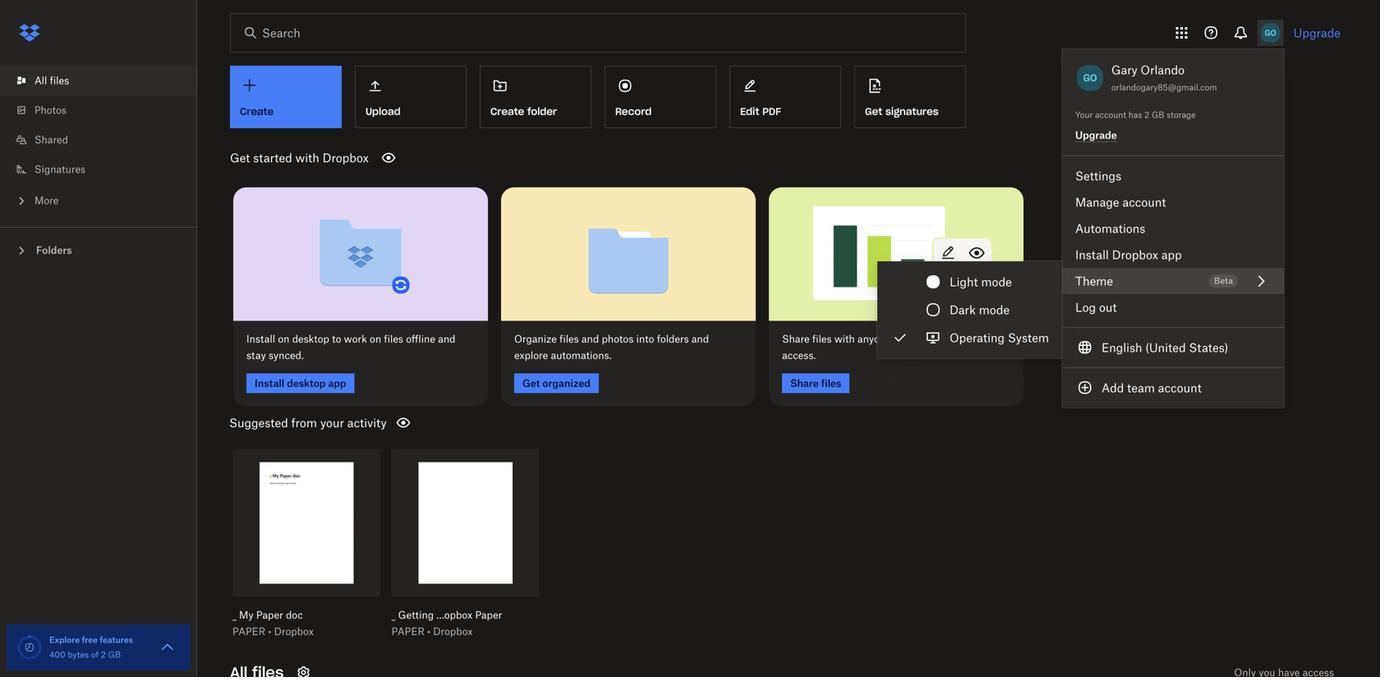 Task type: locate. For each thing, give the bounding box(es) containing it.
install dropbox app
[[1076, 248, 1182, 262]]

choose a language: image
[[1076, 338, 1095, 357]]

light
[[950, 275, 978, 289]]

2 • from the left
[[427, 625, 431, 638]]

1 vertical spatial get
[[230, 151, 250, 165]]

get left signatures
[[865, 105, 883, 118]]

0 horizontal spatial upgrade
[[1076, 129, 1117, 141]]

1 vertical spatial install
[[247, 333, 275, 345]]

share files with anyone and control edit or view access.
[[782, 333, 1003, 362]]

files right share
[[813, 333, 832, 345]]

0 vertical spatial gb
[[1152, 110, 1165, 120]]

1 horizontal spatial •
[[427, 625, 431, 638]]

get for get signatures
[[865, 105, 883, 118]]

signatures
[[35, 163, 86, 175]]

log out
[[1076, 300, 1117, 314]]

files for share files with anyone and control edit or view access.
[[813, 333, 832, 345]]

1 vertical spatial account
[[1123, 195, 1166, 209]]

1 horizontal spatial paper
[[475, 609, 502, 621]]

account left the has
[[1095, 110, 1127, 120]]

team
[[1127, 381, 1155, 395]]

paper down getting
[[392, 625, 425, 638]]

2 vertical spatial account
[[1158, 381, 1202, 395]]

create folder
[[491, 105, 557, 118]]

photos
[[35, 104, 67, 116]]

dropbox image
[[13, 16, 46, 49]]

on
[[278, 333, 290, 345], [370, 333, 381, 345]]

1 vertical spatial gb
[[108, 650, 121, 660]]

1 horizontal spatial _
[[392, 609, 396, 621]]

0 horizontal spatial with
[[296, 151, 319, 165]]

install for install on desktop to work on files offline and stay synced.
[[247, 333, 275, 345]]

0 horizontal spatial paper
[[256, 609, 283, 621]]

more
[[35, 194, 59, 207]]

2 right the has
[[1145, 110, 1150, 120]]

with right started
[[296, 151, 319, 165]]

paper
[[256, 609, 283, 621], [475, 609, 502, 621]]

folders
[[657, 333, 689, 345]]

1 vertical spatial with
[[835, 333, 855, 345]]

0 vertical spatial upgrade
[[1294, 26, 1341, 40]]

_ for _ my paper doc paper • dropbox
[[233, 609, 236, 621]]

all
[[35, 74, 47, 87]]

0 horizontal spatial paper
[[233, 625, 266, 638]]

has
[[1129, 110, 1143, 120]]

settings
[[1076, 169, 1122, 183]]

paper for my
[[233, 625, 266, 638]]

4 and from the left
[[894, 333, 911, 345]]

mode
[[981, 275, 1012, 289], [979, 303, 1010, 317]]

install up "theme"
[[1076, 248, 1109, 262]]

edit
[[740, 105, 760, 118]]

•
[[268, 625, 271, 638], [427, 625, 431, 638]]

mode up operating system
[[979, 303, 1010, 317]]

gb down features at the left bottom
[[108, 650, 121, 660]]

2 paper from the left
[[475, 609, 502, 621]]

paper • dropbox button
[[233, 625, 344, 638], [392, 625, 503, 638]]

app
[[1162, 248, 1182, 262]]

account
[[1095, 110, 1127, 120], [1123, 195, 1166, 209], [1158, 381, 1202, 395]]

get inside button
[[865, 105, 883, 118]]

doc
[[286, 609, 303, 621]]

files inside share files with anyone and control edit or view access.
[[813, 333, 832, 345]]

edit pdf button
[[730, 66, 841, 128]]

0 horizontal spatial get
[[230, 151, 250, 165]]

paper right '…opbox'
[[475, 609, 502, 621]]

install up stay
[[247, 333, 275, 345]]

and
[[438, 333, 456, 345], [582, 333, 599, 345], [692, 333, 709, 345], [894, 333, 911, 345]]

upgrade
[[1294, 26, 1341, 40], [1076, 129, 1117, 141]]

files inside all files link
[[50, 74, 69, 87]]

files left offline
[[384, 333, 403, 345]]

_ inside _ getting …opbox paper paper • dropbox
[[392, 609, 396, 621]]

1 horizontal spatial 2
[[1145, 110, 1150, 120]]

and up automations. at the bottom of page
[[582, 333, 599, 345]]

on up synced.
[[278, 333, 290, 345]]

1 on from the left
[[278, 333, 290, 345]]

your
[[1076, 110, 1093, 120]]

_ getting …opbox paper paper • dropbox
[[392, 609, 502, 638]]

share
[[782, 333, 810, 345]]

and right folders at the left of the page
[[692, 333, 709, 345]]

paper inside _ getting …opbox paper paper • dropbox
[[392, 625, 425, 638]]

1 horizontal spatial install
[[1076, 248, 1109, 262]]

folders button
[[0, 237, 197, 262]]

automations link
[[1062, 215, 1284, 242]]

files inside organize files and photos into folders and explore automations.
[[560, 333, 579, 345]]

go button
[[1076, 61, 1105, 95]]

account up automations link
[[1123, 195, 1166, 209]]

1 horizontal spatial on
[[370, 333, 381, 345]]

and right offline
[[438, 333, 456, 345]]

• for …opbox
[[427, 625, 431, 638]]

get signatures button
[[855, 66, 966, 128]]

1 paper from the left
[[233, 625, 266, 638]]

dark
[[950, 303, 976, 317]]

bytes
[[68, 650, 89, 660]]

with inside share files with anyone and control edit or view access.
[[835, 333, 855, 345]]

install on desktop to work on files offline and stay synced.
[[247, 333, 456, 362]]

files right the all
[[50, 74, 69, 87]]

1 vertical spatial 2
[[101, 650, 106, 660]]

1 horizontal spatial with
[[835, 333, 855, 345]]

on right work
[[370, 333, 381, 345]]

1 horizontal spatial get
[[865, 105, 883, 118]]

2 paper from the left
[[392, 625, 425, 638]]

install
[[1076, 248, 1109, 262], [247, 333, 275, 345]]

3 and from the left
[[692, 333, 709, 345]]

1 and from the left
[[438, 333, 456, 345]]

1 paper from the left
[[256, 609, 283, 621]]

0 vertical spatial 2
[[1145, 110, 1150, 120]]

_ my paper doc paper • dropbox
[[233, 609, 314, 638]]

files
[[50, 74, 69, 87], [384, 333, 403, 345], [560, 333, 579, 345], [813, 333, 832, 345]]

and left "control"
[[894, 333, 911, 345]]

menu
[[1062, 49, 1284, 408], [878, 261, 1062, 358]]

1 • from the left
[[268, 625, 271, 638]]

2 right the of
[[101, 650, 106, 660]]

english (united states)
[[1102, 341, 1229, 355]]

gb right the has
[[1152, 110, 1165, 120]]

organize files and photos into folders and explore automations.
[[514, 333, 709, 362]]

english (united states) menu item
[[1062, 334, 1284, 361]]

0 vertical spatial account
[[1095, 110, 1127, 120]]

1 _ from the left
[[233, 609, 236, 621]]

create folder button
[[480, 66, 592, 128]]

0 vertical spatial get
[[865, 105, 883, 118]]

upgrade link
[[1294, 26, 1341, 40]]

1 paper • dropbox button from the left
[[233, 625, 344, 638]]

manage
[[1076, 195, 1120, 209]]

0 vertical spatial with
[[296, 151, 319, 165]]

paper • dropbox button down _ my paper doc button
[[233, 625, 344, 638]]

_ getting …opbox paper button
[[392, 609, 503, 622]]

settings link
[[1062, 163, 1284, 189]]

files for organize files and photos into folders and explore automations.
[[560, 333, 579, 345]]

paper • dropbox button down _ getting …opbox paper button at the bottom left
[[392, 625, 503, 638]]

1 horizontal spatial paper
[[392, 625, 425, 638]]

account menu image
[[1258, 20, 1284, 46]]

2 _ from the left
[[392, 609, 396, 621]]

account right team at the bottom of page
[[1158, 381, 1202, 395]]

0 horizontal spatial 2
[[101, 650, 106, 660]]

0 horizontal spatial gb
[[108, 650, 121, 660]]

paper inside _ getting …opbox paper paper • dropbox
[[475, 609, 502, 621]]

upgrade down your
[[1076, 129, 1117, 141]]

• down getting
[[427, 625, 431, 638]]

1 horizontal spatial paper • dropbox button
[[392, 625, 503, 638]]

shared link
[[13, 125, 197, 154]]

get left started
[[230, 151, 250, 165]]

theme
[[1076, 274, 1114, 288]]

paper down my
[[233, 625, 266, 638]]

gb
[[1152, 110, 1165, 120], [108, 650, 121, 660]]

my
[[239, 609, 254, 621]]

upgrade button
[[1076, 129, 1117, 142]]

dropbox inside _ getting …opbox paper paper • dropbox
[[433, 625, 473, 638]]

0 horizontal spatial _
[[233, 609, 236, 621]]

mode for dark mode
[[979, 303, 1010, 317]]

2
[[1145, 110, 1150, 120], [101, 650, 106, 660]]

2 on from the left
[[370, 333, 381, 345]]

paper right my
[[256, 609, 283, 621]]

dropbox down '…opbox'
[[433, 625, 473, 638]]

log out link
[[1062, 294, 1284, 320]]

gary orlando orlandogary85@gmail.com
[[1112, 63, 1217, 92]]

upgrade right account menu image
[[1294, 26, 1341, 40]]

0 horizontal spatial install
[[247, 333, 275, 345]]

gb inside explore free features 400 bytes of 2 gb
[[108, 650, 121, 660]]

_
[[233, 609, 236, 621], [392, 609, 396, 621]]

storage
[[1167, 110, 1196, 120]]

• down _ my paper doc button
[[268, 625, 271, 638]]

dropbox down doc
[[274, 625, 314, 638]]

2 paper • dropbox button from the left
[[392, 625, 503, 638]]

files for all files
[[50, 74, 69, 87]]

0 horizontal spatial on
[[278, 333, 290, 345]]

0 vertical spatial install
[[1076, 248, 1109, 262]]

0 horizontal spatial paper • dropbox button
[[233, 625, 344, 638]]

offline
[[406, 333, 435, 345]]

with left "anyone"
[[835, 333, 855, 345]]

mode up dark mode
[[981, 275, 1012, 289]]

create
[[491, 105, 524, 118]]

list
[[0, 56, 197, 227]]

account for manage
[[1123, 195, 1166, 209]]

operating system
[[950, 331, 1049, 345]]

edit pdf
[[740, 105, 781, 118]]

theme menu item
[[1062, 268, 1284, 294]]

paper inside _ my paper doc paper • dropbox
[[233, 625, 266, 638]]

• inside _ my paper doc paper • dropbox
[[268, 625, 271, 638]]

1 vertical spatial mode
[[979, 303, 1010, 317]]

with
[[296, 151, 319, 165], [835, 333, 855, 345]]

• inside _ getting …opbox paper paper • dropbox
[[427, 625, 431, 638]]

install inside install on desktop to work on files offline and stay synced.
[[247, 333, 275, 345]]

_ left getting
[[392, 609, 396, 621]]

light mode
[[950, 275, 1012, 289]]

files up automations. at the bottom of page
[[560, 333, 579, 345]]

desktop
[[292, 333, 329, 345]]

0 horizontal spatial •
[[268, 625, 271, 638]]

with for files
[[835, 333, 855, 345]]

_ inside _ my paper doc paper • dropbox
[[233, 609, 236, 621]]

_ left my
[[233, 609, 236, 621]]

0 vertical spatial mode
[[981, 275, 1012, 289]]



Task type: describe. For each thing, give the bounding box(es) containing it.
manage account
[[1076, 195, 1166, 209]]

work
[[344, 333, 367, 345]]

dark mode
[[950, 303, 1010, 317]]

log
[[1076, 300, 1096, 314]]

add team account
[[1102, 381, 1202, 395]]

paper • dropbox button for …opbox
[[392, 625, 503, 638]]

dropbox inside _ my paper doc paper • dropbox
[[274, 625, 314, 638]]

your account has 2 gb storage
[[1076, 110, 1196, 120]]

shared
[[35, 134, 68, 146]]

orlandogary85@gmail.com
[[1112, 82, 1217, 92]]

mode for light mode
[[981, 275, 1012, 289]]

getting
[[398, 609, 434, 621]]

pdf
[[763, 105, 781, 118]]

stay
[[247, 349, 266, 362]]

synced.
[[269, 349, 304, 362]]

suggested
[[229, 416, 288, 430]]

edit
[[949, 333, 967, 345]]

• for paper
[[268, 625, 271, 638]]

menu containing light mode
[[878, 261, 1062, 358]]

2 inside explore free features 400 bytes of 2 gb
[[101, 650, 106, 660]]

1 horizontal spatial gb
[[1152, 110, 1165, 120]]

files inside install on desktop to work on files offline and stay synced.
[[384, 333, 403, 345]]

record button
[[605, 66, 717, 128]]

or
[[970, 333, 979, 345]]

explore
[[49, 635, 80, 645]]

and inside share files with anyone and control edit or view access.
[[894, 333, 911, 345]]

control
[[914, 333, 947, 345]]

folders
[[36, 244, 72, 256]]

automations
[[1076, 221, 1146, 235]]

orlando
[[1141, 63, 1185, 77]]

photos
[[602, 333, 634, 345]]

400
[[49, 650, 65, 660]]

menu containing gary orlando
[[1062, 49, 1284, 408]]

paper • dropbox button for paper
[[233, 625, 344, 638]]

get for get started with dropbox
[[230, 151, 250, 165]]

from
[[291, 416, 317, 430]]

states)
[[1189, 341, 1229, 355]]

go
[[1083, 71, 1097, 84]]

free
[[82, 635, 98, 645]]

2 and from the left
[[582, 333, 599, 345]]

to
[[332, 333, 341, 345]]

explore
[[514, 349, 548, 362]]

view
[[982, 333, 1003, 345]]

all files link
[[13, 66, 197, 95]]

quota usage element
[[16, 634, 43, 661]]

paper inside _ my paper doc paper • dropbox
[[256, 609, 283, 621]]

your
[[320, 416, 344, 430]]

all files list item
[[0, 66, 197, 95]]

of
[[91, 650, 99, 660]]

list containing all files
[[0, 56, 197, 227]]

install for install dropbox app
[[1076, 248, 1109, 262]]

photos link
[[13, 95, 197, 125]]

add team account link
[[1062, 375, 1284, 401]]

into
[[636, 333, 654, 345]]

1 vertical spatial upgrade
[[1076, 129, 1117, 141]]

organize
[[514, 333, 557, 345]]

operating system radio item
[[878, 324, 1062, 352]]

account for your
[[1095, 110, 1127, 120]]

all files
[[35, 74, 69, 87]]

_ for _ getting …opbox paper paper • dropbox
[[392, 609, 396, 621]]

get started with dropbox
[[230, 151, 369, 165]]

automations.
[[551, 349, 612, 362]]

suggested from your activity
[[229, 416, 387, 430]]

gary
[[1112, 63, 1138, 77]]

activity
[[347, 416, 387, 430]]

features
[[100, 635, 133, 645]]

get signatures
[[865, 105, 939, 118]]

paper for getting
[[392, 625, 425, 638]]

operating
[[950, 331, 1005, 345]]

record
[[615, 105, 652, 118]]

add
[[1102, 381, 1124, 395]]

dropbox down automations
[[1112, 248, 1159, 262]]

signatures link
[[13, 154, 197, 184]]

manage account link
[[1062, 189, 1284, 215]]

out
[[1099, 300, 1117, 314]]

english
[[1102, 341, 1143, 355]]

1 horizontal spatial upgrade
[[1294, 26, 1341, 40]]

and inside install on desktop to work on files offline and stay synced.
[[438, 333, 456, 345]]

started
[[253, 151, 292, 165]]

explore free features 400 bytes of 2 gb
[[49, 635, 133, 660]]

with for started
[[296, 151, 319, 165]]

…opbox
[[437, 609, 473, 621]]

anyone
[[858, 333, 891, 345]]

(united
[[1146, 341, 1186, 355]]

access.
[[782, 349, 816, 362]]

dropbox right started
[[323, 151, 369, 165]]

more image
[[13, 193, 30, 209]]

signatures
[[886, 105, 939, 118]]

folder
[[528, 105, 557, 118]]

_ my paper doc button
[[233, 609, 344, 622]]



Task type: vqa. For each thing, say whether or not it's contained in the screenshot.
Add team account link
yes



